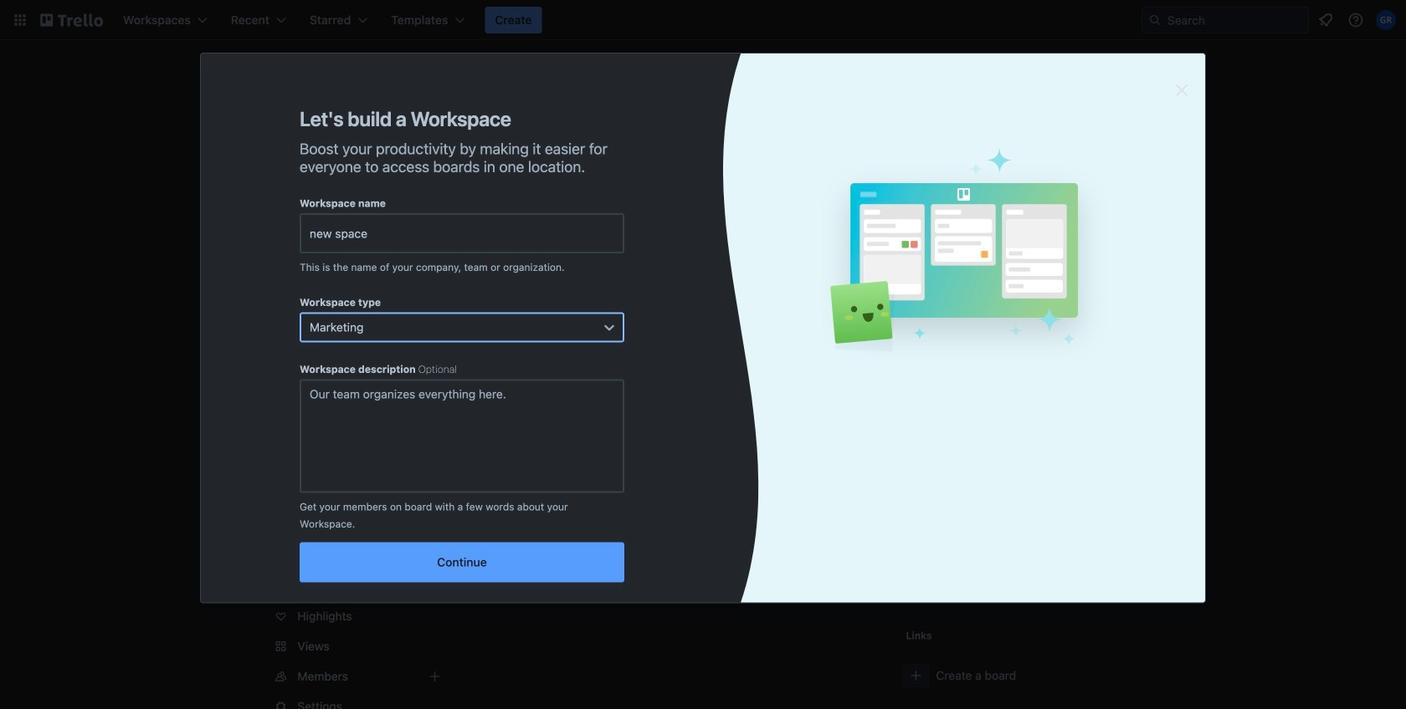 Task type: describe. For each thing, give the bounding box(es) containing it.
Our team organizes everything here. text field
[[300, 380, 624, 493]]

primary element
[[0, 0, 1406, 40]]

color: green, title: none image
[[519, 335, 566, 348]]

add image
[[425, 667, 445, 687]]

greg robinson (gregrobinson96) image
[[1376, 10, 1396, 30]]



Task type: locate. For each thing, give the bounding box(es) containing it.
search image
[[1148, 13, 1162, 27]]

open information menu image
[[1347, 12, 1364, 28]]

Taco's Co. text field
[[300, 213, 624, 254]]

Search field
[[1162, 8, 1308, 32]]

0 notifications image
[[1316, 10, 1336, 30]]

add image
[[425, 352, 445, 372]]



Task type: vqa. For each thing, say whether or not it's contained in the screenshot.
add icon
yes



